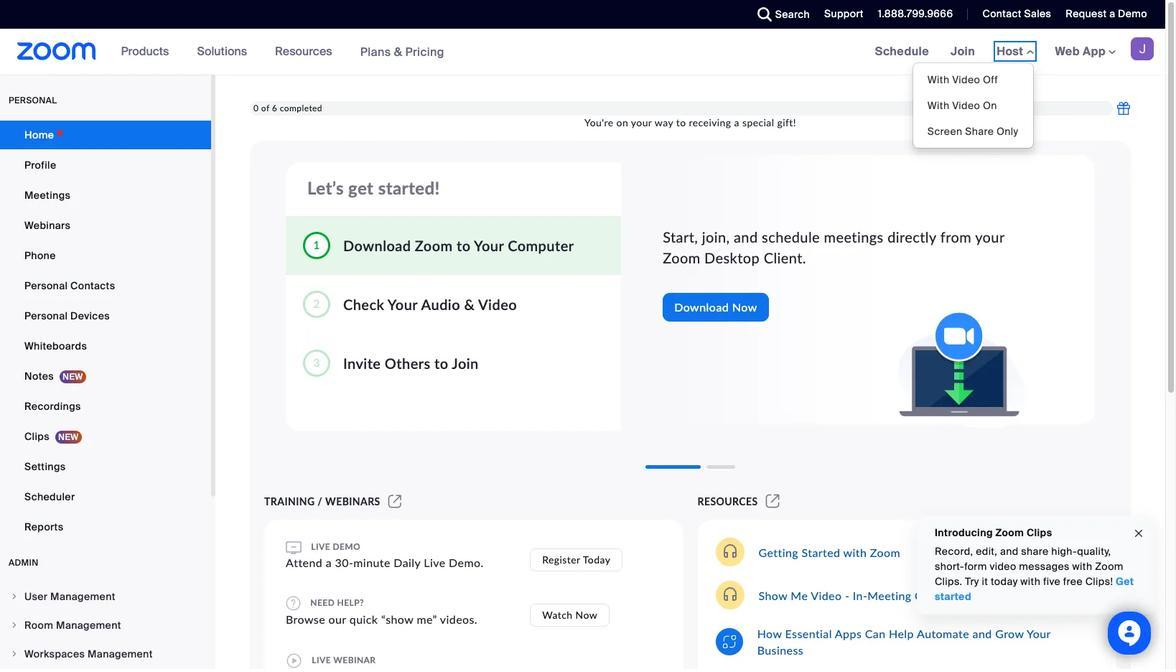 Task type: vqa. For each thing, say whether or not it's contained in the screenshot.
the bottom right icon
yes



Task type: describe. For each thing, give the bounding box(es) containing it.
me"
[[417, 613, 437, 627]]

need
[[311, 598, 335, 608]]

live for webinar
[[312, 655, 331, 666]]

request a demo
[[1067, 7, 1148, 20]]

start,
[[663, 228, 699, 246]]

watch now button
[[530, 604, 610, 627]]

schedule link
[[865, 29, 941, 75]]

off
[[984, 73, 999, 86]]

five
[[1044, 576, 1061, 588]]

special
[[743, 117, 775, 129]]

download now
[[675, 300, 758, 314]]

download for download zoom to your computer
[[343, 237, 411, 254]]

download zoom to your computer
[[343, 237, 574, 254]]

record,
[[936, 545, 974, 558]]

webinars
[[325, 496, 381, 508]]

desktop
[[705, 249, 760, 266]]

/
[[318, 496, 323, 508]]

-
[[846, 589, 850, 602]]

gift!
[[778, 117, 797, 129]]

live webinar
[[310, 655, 376, 666]]

minute
[[354, 556, 391, 570]]

introducing zoom clips
[[936, 527, 1053, 540]]

live demo
[[309, 542, 361, 553]]

"show
[[381, 613, 414, 627]]

only
[[997, 125, 1019, 138]]

live for demo
[[311, 542, 331, 553]]

0
[[254, 103, 259, 114]]

register today button
[[530, 549, 623, 572]]

now for download now
[[733, 300, 758, 314]]

whiteboards link
[[0, 332, 211, 361]]

client.
[[764, 249, 807, 266]]

devices
[[70, 310, 110, 323]]

show
[[759, 589, 788, 602]]

30-
[[335, 556, 354, 570]]

& inside product information navigation
[[394, 44, 403, 59]]

products
[[121, 44, 169, 59]]

clips inside clips link
[[24, 430, 50, 443]]

check
[[343, 296, 385, 313]]

edit,
[[977, 545, 998, 558]]

get
[[1117, 576, 1135, 588]]

demo
[[1119, 7, 1148, 20]]

our
[[329, 613, 347, 627]]

0 horizontal spatial your
[[631, 117, 652, 129]]

chat
[[915, 589, 941, 602]]

0 horizontal spatial your
[[388, 296, 418, 313]]

zoom logo image
[[17, 42, 96, 60]]

let's get started!
[[308, 177, 440, 198]]

help
[[890, 627, 915, 641]]

and inside how essential apps can help automate and grow your business
[[973, 627, 993, 641]]

settings link
[[0, 453, 211, 481]]

resources
[[275, 44, 332, 59]]

1 vertical spatial with
[[1073, 560, 1093, 573]]

zoom up show me video - in-meeting chat & reactions link
[[871, 546, 901, 559]]

1 vertical spatial a
[[735, 117, 740, 129]]

browse our quick "show me" videos.
[[286, 613, 478, 627]]

meetings link
[[0, 181, 211, 210]]

reports link
[[0, 513, 211, 542]]

personal contacts
[[24, 280, 115, 292]]

with for with video on
[[928, 99, 950, 112]]

screen share only link
[[914, 119, 1034, 144]]

messages
[[1020, 560, 1070, 573]]

window new image for resources
[[764, 496, 782, 508]]

recordings
[[24, 400, 81, 413]]

1 horizontal spatial &
[[464, 296, 475, 313]]

contact
[[983, 7, 1022, 20]]

join link
[[941, 29, 987, 75]]

app
[[1084, 44, 1106, 59]]

host button
[[997, 44, 1034, 59]]

1 horizontal spatial your
[[474, 237, 504, 254]]

profile link
[[0, 151, 211, 180]]

essential
[[786, 627, 833, 641]]

meetings navigation
[[865, 29, 1166, 149]]

workspaces management menu item
[[0, 641, 211, 668]]

personal devices
[[24, 310, 110, 323]]

profile
[[24, 159, 56, 172]]

management for room management
[[56, 619, 121, 632]]

attend a 30-minute daily live demo.
[[286, 556, 484, 570]]

with video off link
[[914, 67, 1034, 93]]

invite
[[343, 355, 381, 372]]

audio
[[421, 296, 461, 313]]

directly
[[888, 228, 937, 246]]

webinar
[[334, 655, 376, 666]]

2
[[313, 297, 320, 310]]

from
[[941, 228, 972, 246]]

1 horizontal spatial with
[[1021, 576, 1041, 588]]

workspaces
[[24, 648, 85, 661]]

let's
[[308, 177, 344, 198]]

get started
[[936, 576, 1135, 604]]

webinars link
[[0, 211, 211, 240]]

watch now
[[543, 609, 598, 622]]

introducing
[[936, 527, 994, 540]]

help?
[[337, 598, 364, 608]]

screen share only
[[928, 125, 1019, 138]]

zoom up edit,
[[996, 527, 1025, 540]]

personal for personal contacts
[[24, 280, 68, 292]]

support
[[825, 7, 864, 20]]

profile picture image
[[1132, 37, 1155, 60]]

schedule
[[876, 44, 930, 59]]

0 of 6 completed
[[254, 103, 323, 114]]

live
[[424, 556, 446, 570]]

join inside meetings navigation
[[951, 44, 976, 59]]



Task type: locate. For each thing, give the bounding box(es) containing it.
0 vertical spatial your
[[474, 237, 504, 254]]

web app
[[1056, 44, 1106, 59]]

management up workspaces management
[[56, 619, 121, 632]]

a left special
[[735, 117, 740, 129]]

& right the audio
[[464, 296, 475, 313]]

2 with from the top
[[928, 99, 950, 112]]

1 vertical spatial right image
[[10, 650, 19, 659]]

request a demo link
[[1056, 0, 1166, 29], [1067, 7, 1148, 20]]

0 horizontal spatial join
[[452, 355, 479, 372]]

2 horizontal spatial &
[[944, 589, 952, 602]]

1 vertical spatial with
[[928, 99, 950, 112]]

right image for workspaces management
[[10, 650, 19, 659]]

download for download now
[[675, 300, 729, 314]]

join
[[951, 44, 976, 59], [452, 355, 479, 372]]

zoom up check your audio & video at the top
[[415, 237, 453, 254]]

with up screen
[[928, 99, 950, 112]]

0 vertical spatial join
[[951, 44, 976, 59]]

a left 30-
[[326, 556, 332, 570]]

with down messages
[[1021, 576, 1041, 588]]

to right the way
[[677, 117, 687, 129]]

1 window new image from the left
[[386, 496, 404, 508]]

2 vertical spatial &
[[944, 589, 952, 602]]

1 vertical spatial your
[[976, 228, 1005, 246]]

0 vertical spatial download
[[343, 237, 411, 254]]

recordings link
[[0, 392, 211, 421]]

&
[[394, 44, 403, 59], [464, 296, 475, 313], [944, 589, 952, 602]]

a for request a demo
[[1110, 7, 1116, 20]]

a for attend a 30-minute daily live demo.
[[326, 556, 332, 570]]

show me video - in-meeting chat & reactions
[[759, 589, 1007, 602]]

2 horizontal spatial to
[[677, 117, 687, 129]]

join right others
[[452, 355, 479, 372]]

home
[[24, 129, 54, 142]]

now down 'desktop' on the right top
[[733, 300, 758, 314]]

right image
[[10, 593, 19, 601], [10, 650, 19, 659]]

1 vertical spatial join
[[452, 355, 479, 372]]

and inside start, join, and schedule meetings directly from your zoom desktop client.
[[734, 228, 758, 246]]

1 vertical spatial clips
[[1027, 527, 1053, 540]]

and up video
[[1001, 545, 1019, 558]]

0 horizontal spatial and
[[734, 228, 758, 246]]

short-
[[936, 560, 965, 573]]

your
[[631, 117, 652, 129], [976, 228, 1005, 246]]

user management menu item
[[0, 583, 211, 611]]

2 horizontal spatial with
[[1073, 560, 1093, 573]]

2 vertical spatial a
[[326, 556, 332, 570]]

2 window new image from the left
[[764, 496, 782, 508]]

1 vertical spatial personal
[[24, 310, 68, 323]]

and left grow
[[973, 627, 993, 641]]

zoom inside record, edit, and share high-quality, short-form video messages with zoom clips. try it today with five free clips!
[[1096, 560, 1124, 573]]

0 vertical spatial right image
[[10, 593, 19, 601]]

with up free
[[1073, 560, 1093, 573]]

can
[[866, 627, 886, 641]]

2 horizontal spatial your
[[1027, 627, 1051, 641]]

of
[[261, 103, 270, 114]]

video
[[990, 560, 1017, 573]]

video left on
[[953, 99, 981, 112]]

1 vertical spatial now
[[576, 609, 598, 622]]

1 with from the top
[[928, 73, 950, 86]]

scheduler link
[[0, 483, 211, 512]]

1 horizontal spatial window new image
[[764, 496, 782, 508]]

demo.
[[449, 556, 484, 570]]

your inside how essential apps can help automate and grow your business
[[1027, 627, 1051, 641]]

& down 'clips.'
[[944, 589, 952, 602]]

form
[[965, 560, 988, 573]]

invite others to join
[[343, 355, 479, 372]]

right image inside the user management menu item
[[10, 593, 19, 601]]

window new image right webinars
[[386, 496, 404, 508]]

0 horizontal spatial download
[[343, 237, 411, 254]]

1 horizontal spatial a
[[735, 117, 740, 129]]

today
[[583, 554, 611, 566]]

admin
[[9, 558, 39, 569]]

plans & pricing
[[360, 44, 445, 59]]

1 horizontal spatial download
[[675, 300, 729, 314]]

video
[[953, 73, 981, 86], [953, 99, 981, 112], [478, 296, 517, 313], [811, 589, 842, 602]]

management down room management menu item
[[88, 648, 153, 661]]

management up room management
[[50, 591, 116, 604]]

0 vertical spatial and
[[734, 228, 758, 246]]

0 vertical spatial your
[[631, 117, 652, 129]]

whiteboards
[[24, 340, 87, 353]]

download down 'desktop' on the right top
[[675, 300, 729, 314]]

1 vertical spatial your
[[388, 296, 418, 313]]

0 vertical spatial now
[[733, 300, 758, 314]]

with up with video on
[[928, 73, 950, 86]]

and for messages
[[1001, 545, 1019, 558]]

right image
[[10, 622, 19, 630]]

home link
[[0, 121, 211, 149]]

settings
[[24, 461, 66, 474]]

2 vertical spatial management
[[88, 648, 153, 661]]

how
[[758, 627, 782, 641]]

your right "on"
[[631, 117, 652, 129]]

right image for user management
[[10, 593, 19, 601]]

zoom inside start, join, and schedule meetings directly from your zoom desktop client.
[[663, 249, 701, 266]]

quick
[[350, 613, 378, 627]]

business
[[758, 644, 804, 657]]

2 vertical spatial with
[[1021, 576, 1041, 588]]

zoom up clips!
[[1096, 560, 1124, 573]]

to right others
[[435, 355, 449, 372]]

receiving
[[689, 117, 732, 129]]

sales
[[1025, 7, 1052, 20]]

training / webinars
[[264, 496, 381, 508]]

1
[[313, 238, 320, 251]]

phone
[[24, 249, 56, 262]]

video right the audio
[[478, 296, 517, 313]]

0 vertical spatial a
[[1110, 7, 1116, 20]]

1 personal from the top
[[24, 280, 68, 292]]

personal menu menu
[[0, 121, 211, 543]]

1.888.799.9666 button
[[868, 0, 957, 29], [879, 7, 954, 20]]

reports
[[24, 521, 64, 534]]

0 vertical spatial personal
[[24, 280, 68, 292]]

1 horizontal spatial your
[[976, 228, 1005, 246]]

0 horizontal spatial &
[[394, 44, 403, 59]]

2 right image from the top
[[10, 650, 19, 659]]

grow
[[996, 627, 1025, 641]]

meeting
[[868, 589, 912, 602]]

1 horizontal spatial clips
[[1027, 527, 1053, 540]]

1 vertical spatial and
[[1001, 545, 1019, 558]]

management for workspaces management
[[88, 648, 153, 661]]

show me video - in-meeting chat & reactions link
[[759, 589, 1007, 602]]

1 vertical spatial live
[[312, 655, 331, 666]]

clips up share at the right of the page
[[1027, 527, 1053, 540]]

way
[[655, 117, 674, 129]]

with video off
[[928, 73, 999, 86]]

your right from
[[976, 228, 1005, 246]]

with inside 'with video on' "link"
[[928, 99, 950, 112]]

download
[[343, 237, 411, 254], [675, 300, 729, 314]]

2 vertical spatial and
[[973, 627, 993, 641]]

0 vertical spatial with
[[928, 73, 950, 86]]

1 right image from the top
[[10, 593, 19, 601]]

right image down right icon
[[10, 650, 19, 659]]

and up 'desktop' on the right top
[[734, 228, 758, 246]]

videos.
[[440, 613, 478, 627]]

user management
[[24, 591, 116, 604]]

banner
[[0, 29, 1166, 149]]

0 horizontal spatial clips
[[24, 430, 50, 443]]

and for desktop
[[734, 228, 758, 246]]

personal devices link
[[0, 302, 211, 331]]

plans & pricing link
[[360, 44, 445, 59], [360, 44, 445, 59]]

close image
[[1134, 526, 1145, 542]]

personal
[[9, 95, 57, 106]]

admin menu menu
[[0, 583, 211, 670]]

live left webinar
[[312, 655, 331, 666]]

window new image right resources
[[764, 496, 782, 508]]

user
[[24, 591, 48, 604]]

how essential apps can help automate and grow your business
[[758, 627, 1051, 657]]

watch
[[543, 609, 573, 622]]

1 horizontal spatial join
[[951, 44, 976, 59]]

0 horizontal spatial window new image
[[386, 496, 404, 508]]

download down let's get started!
[[343, 237, 411, 254]]

right image inside workspaces management menu item
[[10, 650, 19, 659]]

2 personal from the top
[[24, 310, 68, 323]]

solutions button
[[197, 29, 254, 75]]

and inside record, edit, and share high-quality, short-form video messages with zoom clips. try it today with five free clips!
[[1001, 545, 1019, 558]]

pricing
[[406, 44, 445, 59]]

it
[[983, 576, 989, 588]]

getting
[[759, 546, 799, 559]]

plans
[[360, 44, 391, 59]]

1 horizontal spatial and
[[973, 627, 993, 641]]

now right watch
[[576, 609, 598, 622]]

your inside start, join, and schedule meetings directly from your zoom desktop client.
[[976, 228, 1005, 246]]

personal up whiteboards
[[24, 310, 68, 323]]

product information navigation
[[110, 29, 455, 75]]

0 vertical spatial &
[[394, 44, 403, 59]]

automate
[[917, 627, 970, 641]]

on
[[984, 99, 998, 112]]

0 vertical spatial with
[[844, 546, 867, 559]]

1 horizontal spatial to
[[457, 237, 471, 254]]

quality,
[[1078, 545, 1112, 558]]

video left off
[[953, 73, 981, 86]]

room management menu item
[[0, 612, 211, 639]]

1 horizontal spatial now
[[733, 300, 758, 314]]

0 vertical spatial management
[[50, 591, 116, 604]]

3
[[313, 356, 320, 369]]

& right plans
[[394, 44, 403, 59]]

2 vertical spatial your
[[1027, 627, 1051, 641]]

demo
[[333, 542, 361, 553]]

window new image for training / webinars
[[386, 496, 404, 508]]

how essential apps can help automate and grow your business link
[[758, 627, 1051, 657]]

1 vertical spatial &
[[464, 296, 475, 313]]

with inside with video off link
[[928, 73, 950, 86]]

with video on
[[928, 99, 998, 112]]

0 horizontal spatial to
[[435, 355, 449, 372]]

with right started
[[844, 546, 867, 559]]

you're
[[585, 117, 614, 129]]

video left -
[[811, 589, 842, 602]]

clips!
[[1086, 576, 1114, 588]]

2 horizontal spatial and
[[1001, 545, 1019, 558]]

free
[[1064, 576, 1084, 588]]

scheduler
[[24, 491, 75, 504]]

video inside "link"
[[953, 99, 981, 112]]

1 vertical spatial download
[[675, 300, 729, 314]]

0 horizontal spatial now
[[576, 609, 598, 622]]

1.888.799.9666
[[879, 7, 954, 20]]

banner containing products
[[0, 29, 1166, 149]]

personal
[[24, 280, 68, 292], [24, 310, 68, 323]]

to for download zoom to your computer
[[457, 237, 471, 254]]

1 vertical spatial to
[[457, 237, 471, 254]]

webinars
[[24, 219, 71, 232]]

personal for personal devices
[[24, 310, 68, 323]]

search
[[776, 8, 811, 21]]

share
[[1022, 545, 1049, 558]]

now for watch now
[[576, 609, 598, 622]]

management
[[50, 591, 116, 604], [56, 619, 121, 632], [88, 648, 153, 661]]

to for invite others to join
[[435, 355, 449, 372]]

your left the audio
[[388, 296, 418, 313]]

0 vertical spatial to
[[677, 117, 687, 129]]

a left demo
[[1110, 7, 1116, 20]]

management for user management
[[50, 591, 116, 604]]

and
[[734, 228, 758, 246], [1001, 545, 1019, 558], [973, 627, 993, 641]]

0 vertical spatial clips
[[24, 430, 50, 443]]

getting started with zoom
[[759, 546, 901, 559]]

join up with video off
[[951, 44, 976, 59]]

2 vertical spatial to
[[435, 355, 449, 372]]

host
[[997, 44, 1027, 59]]

1 vertical spatial management
[[56, 619, 121, 632]]

your right grow
[[1027, 627, 1051, 641]]

window new image
[[386, 496, 404, 508], [764, 496, 782, 508]]

getting started with zoom link
[[759, 546, 901, 559]]

2 horizontal spatial a
[[1110, 7, 1116, 20]]

zoom down start,
[[663, 249, 701, 266]]

0 horizontal spatial with
[[844, 546, 867, 559]]

your left computer
[[474, 237, 504, 254]]

right image left user
[[10, 593, 19, 601]]

live up attend
[[311, 542, 331, 553]]

personal down phone
[[24, 280, 68, 292]]

phone link
[[0, 241, 211, 270]]

to up the audio
[[457, 237, 471, 254]]

with for with video off
[[928, 73, 950, 86]]

0 vertical spatial live
[[311, 542, 331, 553]]

schedule
[[762, 228, 821, 246]]

clips up settings
[[24, 430, 50, 443]]

with
[[928, 73, 950, 86], [928, 99, 950, 112]]

0 horizontal spatial a
[[326, 556, 332, 570]]

download inside download now button
[[675, 300, 729, 314]]

contacts
[[70, 280, 115, 292]]



